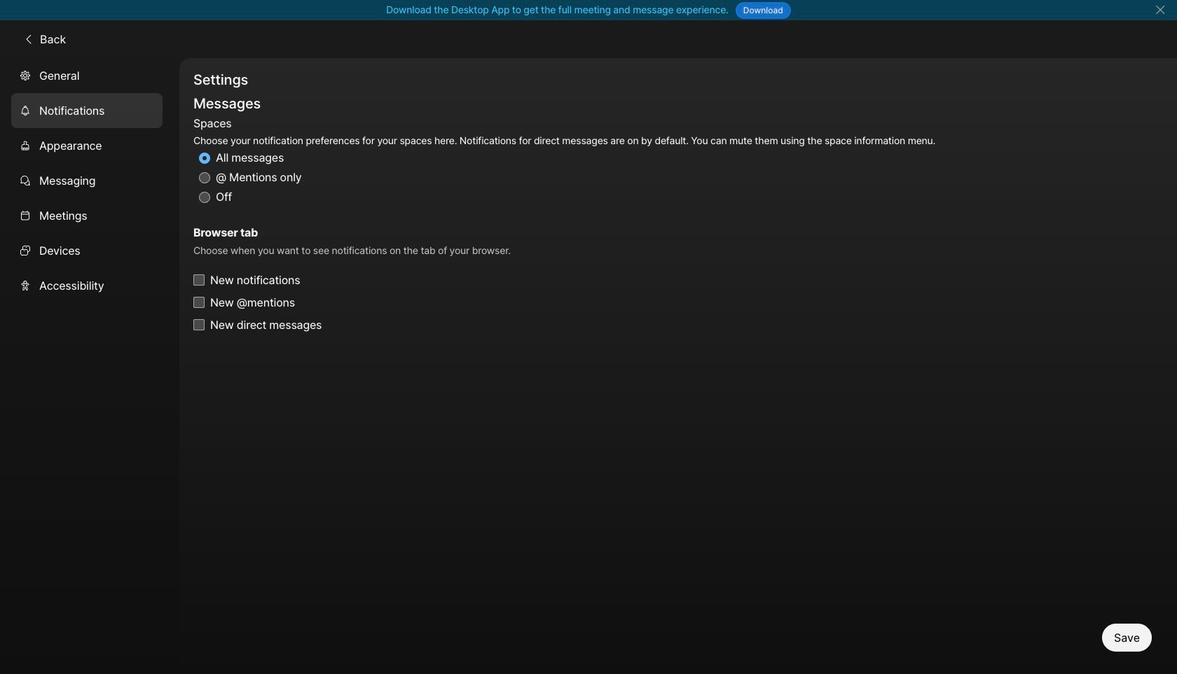 Task type: vqa. For each thing, say whether or not it's contained in the screenshot.
fifth list item from the bottom of the page
no



Task type: describe. For each thing, give the bounding box(es) containing it.
notifications tab
[[11, 93, 163, 128]]

devices tab
[[11, 233, 163, 268]]

cancel_16 image
[[1155, 4, 1166, 15]]

settings navigation
[[0, 58, 179, 675]]

appearance tab
[[11, 128, 163, 163]]



Task type: locate. For each thing, give the bounding box(es) containing it.
@ Mentions only radio
[[199, 173, 210, 184]]

All messages radio
[[199, 153, 210, 164]]

Off radio
[[199, 192, 210, 203]]

accessibility tab
[[11, 268, 163, 303]]

general tab
[[11, 58, 163, 93]]

option group
[[193, 114, 936, 208]]

meetings tab
[[11, 198, 163, 233]]

messaging tab
[[11, 163, 163, 198]]



